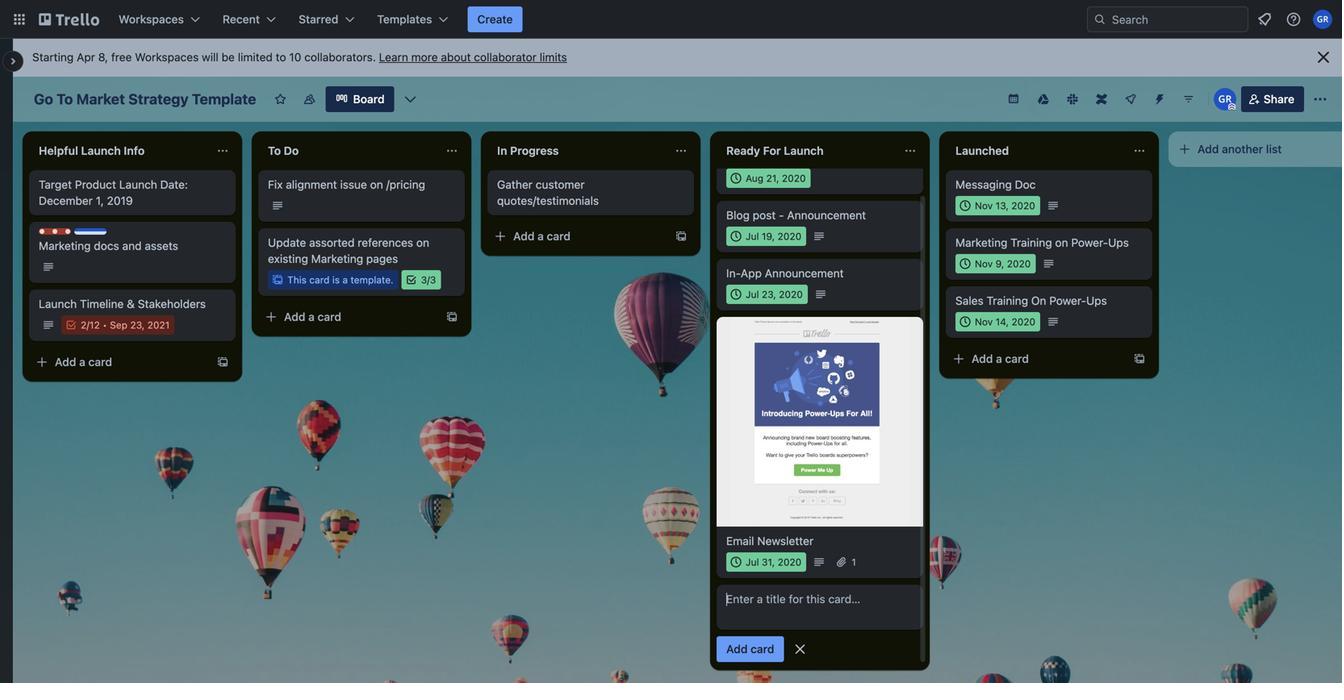 Task type: locate. For each thing, give the bounding box(es) containing it.
21,
[[767, 173, 780, 184]]

sales training on power-ups link
[[956, 293, 1143, 309]]

0 notifications image
[[1256, 10, 1275, 29]]

post
[[753, 209, 776, 222]]

2020 for marketing training on power-ups
[[1008, 258, 1031, 270]]

1 vertical spatial /
[[87, 320, 90, 331]]

is
[[332, 275, 340, 286]]

messaging
[[956, 178, 1012, 191]]

2 / 12 • sep 23, 2021
[[81, 320, 170, 331]]

to right go
[[57, 90, 73, 108]]

2 nov from the top
[[975, 258, 993, 270]]

add a card button down 'nov 14, 2020'
[[946, 346, 1124, 372]]

1 vertical spatial create from template… image
[[1134, 353, 1147, 366]]

workspaces
[[119, 13, 184, 26], [135, 50, 199, 64]]

add a card down 2
[[55, 356, 112, 369]]

2020 right 31,
[[778, 557, 802, 568]]

add a card button for launched
[[946, 346, 1124, 372]]

0 horizontal spatial ups
[[1087, 294, 1108, 308]]

launch right for
[[784, 144, 824, 157]]

jul left 31,
[[746, 557, 759, 568]]

2020 right 13,
[[1012, 200, 1036, 212]]

/ for 3
[[427, 275, 430, 286]]

add a card button down sep
[[29, 350, 207, 375]]

to
[[276, 50, 286, 64]]

0 horizontal spatial 23,
[[130, 320, 145, 331]]

target product launch date: december 1, 2019
[[39, 178, 188, 208]]

to left do
[[268, 144, 281, 157]]

2020 right 14,
[[1012, 317, 1036, 328]]

on inside update assorted references on existing marketing pages
[[417, 236, 430, 250]]

starred button
[[289, 6, 364, 32]]

on right issue
[[370, 178, 383, 191]]

color: red, title: none image
[[39, 229, 71, 235]]

add a card button
[[488, 224, 665, 250], [258, 304, 436, 330], [946, 346, 1124, 372], [29, 350, 207, 375]]

add a card button for in progress
[[488, 224, 665, 250]]

nov left 14,
[[975, 317, 993, 328]]

1 nov from the top
[[975, 200, 993, 212]]

greg robinson (gregrobinson96) image
[[1214, 88, 1237, 111]]

0 vertical spatial create from template… image
[[675, 230, 688, 243]]

marketing up nov 9, 2020 checkbox
[[956, 236, 1008, 250]]

search image
[[1094, 13, 1107, 26]]

a down quotes/testimonials
[[538, 230, 544, 243]]

jul down 'app'
[[746, 289, 759, 300]]

confluence icon image
[[1096, 94, 1108, 105]]

•
[[103, 320, 107, 331]]

1 horizontal spatial marketing
[[311, 252, 363, 266]]

market
[[76, 90, 125, 108]]

launch left info
[[81, 144, 121, 157]]

2020
[[782, 173, 806, 184], [1012, 200, 1036, 212], [778, 231, 802, 242], [1008, 258, 1031, 270], [779, 289, 803, 300], [1012, 317, 1036, 328], [778, 557, 802, 568]]

add a card for in progress
[[514, 230, 571, 243]]

2 jul from the top
[[746, 289, 759, 300]]

1 vertical spatial jul
[[746, 289, 759, 300]]

1 jul from the top
[[746, 231, 759, 242]]

0 vertical spatial create from template… image
[[446, 311, 459, 324]]

marketing down color: red, title: none icon
[[39, 239, 91, 253]]

marketing down the assorted
[[311, 252, 363, 266]]

add a card button down quotes/testimonials
[[488, 224, 665, 250]]

marketing docs and assets
[[39, 239, 178, 253]]

add for to do
[[284, 310, 306, 324]]

1 horizontal spatial 23,
[[762, 289, 777, 300]]

add a card down 14,
[[972, 352, 1029, 366]]

0 vertical spatial ups
[[1109, 236, 1130, 250]]

card for helpful launch info
[[88, 356, 112, 369]]

13,
[[996, 200, 1009, 212]]

will
[[202, 50, 219, 64]]

1 vertical spatial to
[[268, 144, 281, 157]]

0 vertical spatial 23,
[[762, 289, 777, 300]]

0 horizontal spatial 3
[[421, 275, 427, 286]]

customize views image
[[403, 91, 419, 107]]

1 horizontal spatial create from template… image
[[1134, 353, 1147, 366]]

23, down in-app announcement
[[762, 289, 777, 300]]

existing
[[268, 252, 308, 266]]

2020 down in-app announcement
[[779, 289, 803, 300]]

-
[[779, 209, 784, 222]]

launch inside text box
[[784, 144, 824, 157]]

in-app announcement
[[727, 267, 844, 280]]

/ for 2
[[87, 320, 90, 331]]

on down 'messaging doc' link
[[1056, 236, 1069, 250]]

2 horizontal spatial on
[[1056, 236, 1069, 250]]

announcement up jul 23, 2020
[[765, 267, 844, 280]]

a down this card is a template.
[[309, 310, 315, 324]]

1 horizontal spatial on
[[417, 236, 430, 250]]

create from template… image
[[446, 311, 459, 324], [1134, 353, 1147, 366]]

ups
[[1109, 236, 1130, 250], [1087, 294, 1108, 308]]

templates button
[[368, 6, 458, 32]]

in-
[[727, 267, 741, 280]]

Nov 13, 2020 checkbox
[[956, 196, 1041, 216]]

2020 for messaging doc
[[1012, 200, 1036, 212]]

jul
[[746, 231, 759, 242], [746, 289, 759, 300], [746, 557, 759, 568]]

1 horizontal spatial /
[[427, 275, 430, 286]]

1 vertical spatial 23,
[[130, 320, 145, 331]]

card
[[547, 230, 571, 243], [309, 275, 330, 286], [318, 310, 341, 324], [1006, 352, 1029, 366], [88, 356, 112, 369], [751, 643, 775, 656]]

nov inside option
[[975, 200, 993, 212]]

1 vertical spatial nov
[[975, 258, 993, 270]]

add a card for helpful launch info
[[55, 356, 112, 369]]

2020 right 9,
[[1008, 258, 1031, 270]]

ups inside the sales training on power-ups link
[[1087, 294, 1108, 308]]

ups inside marketing training on power-ups link
[[1109, 236, 1130, 250]]

power- right on
[[1050, 294, 1087, 308]]

docs
[[94, 239, 119, 253]]

target
[[39, 178, 72, 191]]

create
[[478, 13, 513, 26]]

1 vertical spatial training
[[987, 294, 1029, 308]]

show menu image
[[1313, 91, 1329, 107]]

be
[[222, 50, 235, 64]]

nov for marketing
[[975, 258, 993, 270]]

starting
[[32, 50, 74, 64]]

add card button
[[717, 637, 784, 663]]

announcement inside "link"
[[788, 209, 867, 222]]

Jul 31, 2020 checkbox
[[727, 553, 807, 572]]

0 vertical spatial announcement
[[788, 209, 867, 222]]

sep
[[110, 320, 128, 331]]

2
[[81, 320, 87, 331]]

a down 2
[[79, 356, 85, 369]]

1,
[[96, 194, 104, 208]]

to inside "text box"
[[57, 90, 73, 108]]

slack icon image
[[1067, 94, 1079, 105]]

apr
[[77, 50, 95, 64]]

december
[[39, 194, 93, 208]]

this card is a template.
[[287, 275, 394, 286]]

1 vertical spatial create from template… image
[[216, 356, 229, 369]]

2020 right the 21,
[[782, 173, 806, 184]]

to do
[[268, 144, 299, 157]]

card down is at the top of page
[[318, 310, 341, 324]]

fix alignment issue on /pricing link
[[268, 177, 455, 193]]

workspaces down workspaces dropdown button
[[135, 50, 199, 64]]

add another list button
[[1169, 132, 1343, 167]]

collaborators.
[[305, 50, 376, 64]]

helpful launch info
[[39, 144, 145, 157]]

announcement right -
[[788, 209, 867, 222]]

2020 right 19,
[[778, 231, 802, 242]]

board
[[353, 92, 385, 106]]

card inside button
[[751, 643, 775, 656]]

Jul 23, 2020 checkbox
[[727, 285, 808, 304]]

jul inside jul 19, 2020 checkbox
[[746, 231, 759, 242]]

/ right template.
[[427, 275, 430, 286]]

add
[[1198, 143, 1220, 156], [514, 230, 535, 243], [284, 310, 306, 324], [972, 352, 993, 366], [55, 356, 76, 369], [727, 643, 748, 656]]

jul inside jul 23, 2020 checkbox
[[746, 289, 759, 300]]

0 vertical spatial to
[[57, 90, 73, 108]]

fix alignment issue on /pricing
[[268, 178, 425, 191]]

0 horizontal spatial marketing
[[39, 239, 91, 253]]

9,
[[996, 258, 1005, 270]]

assorted
[[309, 236, 355, 250]]

2020 for in-app announcement
[[779, 289, 803, 300]]

card left 'cancel' image
[[751, 643, 775, 656]]

1 horizontal spatial ups
[[1109, 236, 1130, 250]]

a
[[538, 230, 544, 243], [343, 275, 348, 286], [309, 310, 315, 324], [996, 352, 1003, 366], [79, 356, 85, 369]]

/ left "•" at the left of page
[[87, 320, 90, 331]]

on inside 'link'
[[370, 178, 383, 191]]

1 vertical spatial ups
[[1087, 294, 1108, 308]]

ups for marketing training on power-ups
[[1109, 236, 1130, 250]]

card for in progress
[[547, 230, 571, 243]]

card down 'nov 14, 2020'
[[1006, 352, 1029, 366]]

2020 for email newsletter
[[778, 557, 802, 568]]

marketing
[[956, 236, 1008, 250], [39, 239, 91, 253], [311, 252, 363, 266]]

jul 19, 2020
[[746, 231, 802, 242]]

3 nov from the top
[[975, 317, 993, 328]]

aug 21, 2020
[[746, 173, 806, 184]]

update assorted references on existing marketing pages link
[[268, 235, 455, 267]]

do
[[284, 144, 299, 157]]

1 3 from the left
[[421, 275, 427, 286]]

To Do text field
[[258, 138, 439, 164]]

0 vertical spatial jul
[[746, 231, 759, 242]]

training for sales
[[987, 294, 1029, 308]]

jul left 19,
[[746, 231, 759, 242]]

0 vertical spatial power-
[[1072, 236, 1109, 250]]

add a card button down this card is a template.
[[258, 304, 436, 330]]

2 vertical spatial nov
[[975, 317, 993, 328]]

add a card button for to do
[[258, 304, 436, 330]]

0 vertical spatial /
[[427, 275, 430, 286]]

calendar power-up image
[[1008, 92, 1020, 105]]

on right references
[[417, 236, 430, 250]]

a right is at the top of page
[[343, 275, 348, 286]]

nov left 9,
[[975, 258, 993, 270]]

nov for sales
[[975, 317, 993, 328]]

3
[[421, 275, 427, 286], [430, 275, 436, 286]]

add card
[[727, 643, 775, 656]]

launched
[[956, 144, 1009, 157]]

add a card down this in the left of the page
[[284, 310, 341, 324]]

1 horizontal spatial create from template… image
[[675, 230, 688, 243]]

about
[[441, 50, 471, 64]]

1 vertical spatial power-
[[1050, 294, 1087, 308]]

2 vertical spatial jul
[[746, 557, 759, 568]]

free
[[111, 50, 132, 64]]

2020 for sales training on power-ups
[[1012, 317, 1036, 328]]

add a card
[[514, 230, 571, 243], [284, 310, 341, 324], [972, 352, 1029, 366], [55, 356, 112, 369]]

marketing training on power-ups link
[[956, 235, 1143, 251]]

0 vertical spatial workspaces
[[119, 13, 184, 26]]

0 horizontal spatial create from template… image
[[216, 356, 229, 369]]

go to market strategy template
[[34, 90, 256, 108]]

0 horizontal spatial to
[[57, 90, 73, 108]]

23,
[[762, 289, 777, 300], [130, 320, 145, 331]]

power- down 'messaging doc' link
[[1072, 236, 1109, 250]]

workspaces up free
[[119, 13, 184, 26]]

nov left 13,
[[975, 200, 993, 212]]

cancel image
[[793, 642, 809, 658]]

color: blue, title: none image
[[74, 229, 107, 235]]

0 horizontal spatial create from template… image
[[446, 311, 459, 324]]

Helpful Launch Info text field
[[29, 138, 210, 164]]

0 vertical spatial training
[[1011, 236, 1053, 250]]

create from template… image
[[675, 230, 688, 243], [216, 356, 229, 369]]

another
[[1223, 143, 1264, 156]]

0 vertical spatial nov
[[975, 200, 993, 212]]

create from template… image for helpful launch info
[[216, 356, 229, 369]]

on for references
[[417, 236, 430, 250]]

launch up "2019"
[[119, 178, 157, 191]]

In Progress text field
[[488, 138, 669, 164]]

a for progress
[[538, 230, 544, 243]]

jul inside option
[[746, 557, 759, 568]]

1 horizontal spatial 3
[[430, 275, 436, 286]]

power- for on
[[1072, 236, 1109, 250]]

product
[[75, 178, 116, 191]]

2 horizontal spatial marketing
[[956, 236, 1008, 250]]

primary element
[[0, 0, 1343, 39]]

23, right sep
[[130, 320, 145, 331]]

0 horizontal spatial /
[[87, 320, 90, 331]]

training up nov 9, 2020
[[1011, 236, 1053, 250]]

Aug 21, 2020 checkbox
[[727, 169, 811, 188]]

add a card down quotes/testimonials
[[514, 230, 571, 243]]

training up 'nov 14, 2020'
[[987, 294, 1029, 308]]

card down quotes/testimonials
[[547, 230, 571, 243]]

blog post - announcement link
[[727, 208, 914, 224]]

1 horizontal spatial to
[[268, 144, 281, 157]]

card down "•" at the left of page
[[88, 356, 112, 369]]

on for issue
[[370, 178, 383, 191]]

3 jul from the top
[[746, 557, 759, 568]]

on
[[370, 178, 383, 191], [417, 236, 430, 250], [1056, 236, 1069, 250]]

0 horizontal spatial on
[[370, 178, 383, 191]]

aug
[[746, 173, 764, 184]]



Task type: vqa. For each thing, say whether or not it's contained in the screenshot.
Doing
no



Task type: describe. For each thing, give the bounding box(es) containing it.
marketing docs and assets link
[[39, 238, 226, 254]]

Nov 14, 2020 checkbox
[[956, 312, 1041, 332]]

share
[[1264, 92, 1295, 106]]

1
[[852, 557, 857, 568]]

messaging doc
[[956, 178, 1036, 191]]

card for to do
[[318, 310, 341, 324]]

info
[[124, 144, 145, 157]]

learn more about collaborator limits link
[[379, 50, 567, 64]]

for
[[763, 144, 781, 157]]

board link
[[326, 86, 394, 112]]

sales
[[956, 294, 984, 308]]

add for helpful launch info
[[55, 356, 76, 369]]

more
[[411, 50, 438, 64]]

launch timeline & stakeholders link
[[39, 296, 226, 312]]

workspaces button
[[109, 6, 210, 32]]

19,
[[762, 231, 775, 242]]

starred
[[299, 13, 339, 26]]

nov 9, 2020
[[975, 258, 1031, 270]]

sales training on power-ups
[[956, 294, 1108, 308]]

messaging doc link
[[956, 177, 1143, 193]]

marketing for marketing docs and assets
[[39, 239, 91, 253]]

quotes/testimonials
[[497, 194, 599, 208]]

14,
[[996, 317, 1009, 328]]

12
[[90, 320, 100, 331]]

create from template… image for in progress
[[675, 230, 688, 243]]

google drive icon image
[[1038, 94, 1050, 105]]

starting apr 8, free workspaces will be limited to 10 collaborators. learn more about collaborator limits
[[32, 50, 567, 64]]

add inside button
[[727, 643, 748, 656]]

gather customer quotes/testimonials
[[497, 178, 599, 208]]

ups for sales training on power-ups
[[1087, 294, 1108, 308]]

to inside text box
[[268, 144, 281, 157]]

8,
[[98, 50, 108, 64]]

assets
[[145, 239, 178, 253]]

blog
[[727, 209, 750, 222]]

launch timeline & stakeholders
[[39, 298, 206, 311]]

limited
[[238, 50, 273, 64]]

power- for on
[[1050, 294, 1087, 308]]

launch left timeline on the left of page
[[39, 298, 77, 311]]

nov 14, 2020
[[975, 317, 1036, 328]]

marketing training on power-ups
[[956, 236, 1130, 250]]

workspaces inside dropdown button
[[119, 13, 184, 26]]

this
[[287, 275, 307, 286]]

create from template… image for update assorted references on existing marketing pages
[[446, 311, 459, 324]]

add a card for to do
[[284, 310, 341, 324]]

a down nov 14, 2020 checkbox
[[996, 352, 1003, 366]]

gather customer quotes/testimonials link
[[497, 177, 685, 209]]

customer
[[536, 178, 585, 191]]

greg robinson (gregrobinson96) image
[[1314, 10, 1333, 29]]

add a card for launched
[[972, 352, 1029, 366]]

launch inside text field
[[81, 144, 121, 157]]

1 vertical spatial workspaces
[[135, 50, 199, 64]]

on
[[1032, 294, 1047, 308]]

progress
[[510, 144, 559, 157]]

create from template… image for marketing training on power-ups
[[1134, 353, 1147, 366]]

templates
[[377, 13, 432, 26]]

star or unstar board image
[[274, 93, 287, 106]]

jul for newsletter
[[746, 557, 759, 568]]

card left is at the top of page
[[309, 275, 330, 286]]

23, inside checkbox
[[762, 289, 777, 300]]

and
[[122, 239, 142, 253]]

2019
[[107, 194, 133, 208]]

limits
[[540, 50, 567, 64]]

blog post - announcement
[[727, 209, 867, 222]]

jul 31, 2020
[[746, 557, 802, 568]]

timeline
[[80, 298, 124, 311]]

marketing inside update assorted references on existing marketing pages
[[311, 252, 363, 266]]

learn
[[379, 50, 408, 64]]

references
[[358, 236, 413, 250]]

automation image
[[1147, 86, 1170, 109]]

newsletter
[[758, 535, 814, 548]]

2 3 from the left
[[430, 275, 436, 286]]

update
[[268, 236, 306, 250]]

this member is an admin of this board. image
[[1229, 103, 1236, 111]]

jul for app
[[746, 289, 759, 300]]

in progress
[[497, 144, 559, 157]]

app
[[741, 267, 762, 280]]

launch inside the target product launch date: december 1, 2019
[[119, 178, 157, 191]]

/pricing
[[386, 178, 425, 191]]

recent button
[[213, 6, 286, 32]]

Ready For Launch text field
[[717, 138, 898, 164]]

jul for post
[[746, 231, 759, 242]]

template
[[192, 90, 256, 108]]

share button
[[1242, 86, 1305, 112]]

Enter a title for this card… text field
[[717, 585, 924, 631]]

ready
[[727, 144, 761, 157]]

power ups image
[[1125, 93, 1138, 106]]

list
[[1267, 143, 1283, 156]]

stakeholders
[[138, 298, 206, 311]]

pages
[[366, 252, 398, 266]]

workspace visible image
[[303, 93, 316, 106]]

fix
[[268, 178, 283, 191]]

recent
[[223, 13, 260, 26]]

update assorted references on existing marketing pages
[[268, 236, 430, 266]]

issue
[[340, 178, 367, 191]]

card for launched
[[1006, 352, 1029, 366]]

Jul 19, 2020 checkbox
[[727, 227, 807, 246]]

a for do
[[309, 310, 315, 324]]

email newsletter
[[727, 535, 814, 548]]

ready for launch
[[727, 144, 824, 157]]

in
[[497, 144, 507, 157]]

gather
[[497, 178, 533, 191]]

training for marketing
[[1011, 236, 1053, 250]]

email newsletter link
[[727, 534, 914, 550]]

Board name text field
[[26, 86, 264, 112]]

&
[[127, 298, 135, 311]]

open information menu image
[[1286, 11, 1302, 27]]

2020 for blog post - announcement
[[778, 231, 802, 242]]

date:
[[160, 178, 188, 191]]

add for launched
[[972, 352, 993, 366]]

3 / 3
[[421, 275, 436, 286]]

strategy
[[128, 90, 189, 108]]

a for launch
[[79, 356, 85, 369]]

1 vertical spatial announcement
[[765, 267, 844, 280]]

marketing for marketing training on power-ups
[[956, 236, 1008, 250]]

nov 13, 2020
[[975, 200, 1036, 212]]

Search field
[[1107, 7, 1248, 31]]

create button
[[468, 6, 523, 32]]

nov for messaging
[[975, 200, 993, 212]]

Launched text field
[[946, 138, 1127, 164]]

back to home image
[[39, 6, 99, 32]]

add a card button for helpful launch info
[[29, 350, 207, 375]]

add for in progress
[[514, 230, 535, 243]]

template.
[[351, 275, 394, 286]]

10
[[289, 50, 301, 64]]

helpful
[[39, 144, 78, 157]]

Nov 9, 2020 checkbox
[[956, 254, 1036, 274]]



